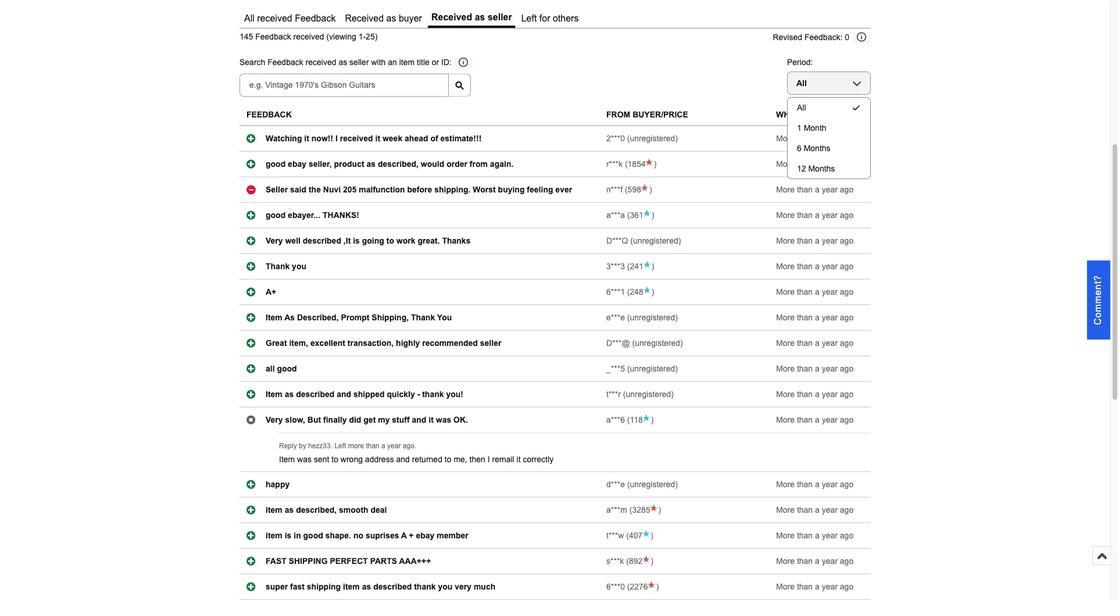 Task type: locate. For each thing, give the bounding box(es) containing it.
9 more than a year ago from the top
[[777, 339, 854, 348]]

feedback up the 145 feedback received (viewing 1-25)
[[295, 13, 336, 24]]

10 ago from the top
[[841, 364, 854, 374]]

9 feedback left by buyer. element from the top
[[607, 339, 630, 348]]

all inside button
[[244, 13, 255, 24]]

2 vertical spatial seller
[[480, 339, 502, 348]]

ago for d***q
[[841, 236, 854, 246]]

2 horizontal spatial and
[[412, 416, 427, 425]]

5 more than a year ago element from the top
[[777, 236, 854, 246]]

unregistered
[[630, 134, 676, 143], [634, 236, 679, 246], [630, 313, 676, 322], [635, 339, 681, 348], [630, 364, 676, 374], [626, 390, 672, 399], [630, 480, 676, 489]]

( right d***@
[[633, 339, 635, 348]]

feedback right search
[[268, 58, 304, 67]]

item down all
[[266, 390, 283, 399]]

feedback for 145
[[256, 33, 291, 42]]

unregistered down _***5 ( unregistered )
[[626, 390, 672, 399]]

ebay
[[288, 160, 307, 169], [416, 531, 435, 540]]

1 more than a year ago element from the top
[[777, 134, 854, 143]]

all inside list box
[[798, 103, 807, 112]]

16 more than a year ago element from the top
[[777, 557, 854, 566]]

for
[[540, 13, 551, 24]]

and down ago.
[[397, 455, 410, 464]]

7 more than a year ago element from the top
[[777, 288, 854, 297]]

fast
[[290, 583, 305, 592]]

1-
[[359, 33, 366, 42]]

more than a year ago element for d***e
[[777, 480, 854, 489]]

0 horizontal spatial left
[[335, 442, 346, 450]]

you left 'very'
[[438, 583, 453, 592]]

more than a year ago
[[777, 134, 854, 143], [777, 160, 854, 169], [777, 185, 854, 194], [777, 211, 854, 220], [777, 236, 854, 246], [777, 262, 854, 271], [777, 288, 854, 297], [777, 313, 854, 322], [777, 339, 854, 348], [777, 364, 854, 374], [777, 390, 854, 399], [777, 416, 854, 425], [777, 480, 854, 489], [777, 506, 854, 515], [777, 531, 854, 540], [777, 557, 854, 566], [777, 583, 854, 592]]

0 vertical spatial very
[[266, 236, 283, 246]]

1 vertical spatial described,
[[296, 506, 337, 515]]

year for t***w
[[822, 531, 838, 540]]

12 more than a year ago from the top
[[777, 416, 854, 425]]

list box containing all
[[788, 97, 872, 179]]

unregistered up d***@ ( unregistered )
[[630, 313, 676, 322]]

year for 6***1
[[822, 288, 838, 297]]

more than a year ago for d***q
[[777, 236, 854, 246]]

to left work
[[387, 236, 394, 246]]

13 feedback left by buyer. element from the top
[[607, 480, 625, 489]]

more than a year ago for a***a
[[777, 211, 854, 220]]

4 more than a year ago from the top
[[777, 211, 854, 220]]

to
[[387, 236, 394, 246], [332, 455, 339, 464], [445, 455, 452, 464]]

more than a year ago element for t***w
[[777, 531, 854, 540]]

very left well
[[266, 236, 283, 246]]

i inside reply by hezz33 . left more than a year ago. item was sent to wrong address and returned to me,  then i remail it correctly
[[488, 455, 490, 464]]

feedback left by buyer. element containing 3***3
[[607, 262, 625, 271]]

than for d***q
[[798, 236, 813, 246]]

all up 1
[[798, 103, 807, 112]]

month
[[804, 124, 827, 133]]

0 horizontal spatial i
[[336, 134, 338, 143]]

feedback left by buyer. element containing a***a
[[607, 211, 625, 220]]

0 vertical spatial feedback
[[295, 13, 336, 24]]

0 horizontal spatial received
[[345, 13, 384, 24]]

( right 6***1
[[628, 288, 630, 297]]

1 horizontal spatial thank
[[411, 313, 435, 322]]

feedback left by buyer. element up a***m
[[607, 480, 625, 489]]

0 horizontal spatial ebay
[[288, 160, 307, 169]]

unregistered up _***5 ( unregistered )
[[635, 339, 681, 348]]

and right stuff on the bottom of page
[[412, 416, 427, 425]]

5 ago from the top
[[841, 236, 854, 246]]

this feedback left by user who is no longer registered. element down 361
[[634, 236, 679, 246]]

than for r***k
[[798, 160, 813, 169]]

feedback left by buyer. element containing _***5
[[607, 364, 625, 374]]

8 more from the top
[[777, 313, 795, 322]]

feedback left by buyer. element left 118 on the right bottom of the page
[[607, 416, 625, 425]]

6***1
[[607, 288, 625, 297]]

0 vertical spatial all
[[244, 13, 255, 24]]

ago for 3***3
[[841, 262, 854, 271]]

all button
[[788, 72, 872, 95]]

smooth
[[339, 506, 369, 515]]

described for and
[[296, 390, 335, 399]]

year inside reply by hezz33 . left more than a year ago. item was sent to wrong address and returned to me,  then i remail it correctly
[[388, 442, 401, 450]]

4 more than a year ago element from the top
[[777, 211, 854, 220]]

more than a year ago for 6***1
[[777, 288, 854, 297]]

more than a year ago element for _***5
[[777, 364, 854, 374]]

feedback down 'all received feedback' button
[[256, 33, 291, 42]]

1 horizontal spatial left
[[522, 13, 537, 24]]

all up 145
[[244, 13, 255, 24]]

2 more than a year ago element from the top
[[777, 160, 854, 169]]

good ebay seller, product as described, would order from again. element
[[266, 160, 514, 169]]

a***a
[[607, 211, 625, 220]]

more for e***e
[[777, 313, 795, 322]]

1854
[[628, 160, 646, 169]]

feedback left by buyer. element up a***6
[[607, 390, 621, 399]]

feedback left by buyer. element containing e***e
[[607, 313, 625, 322]]

7 ago from the top
[[841, 288, 854, 297]]

feedback left by buyer. element for very slow, but finally did get my stuff and it was ok.
[[607, 416, 625, 425]]

( right r***k
[[625, 160, 628, 169]]

8 more than a year ago element from the top
[[777, 313, 854, 322]]

is right ,it
[[353, 236, 360, 246]]

others
[[553, 13, 579, 24]]

did
[[349, 416, 362, 425]]

seller left "for"
[[488, 12, 512, 22]]

unregistered up 3285
[[630, 480, 676, 489]]

received as buyer button
[[342, 9, 426, 28]]

unregistered down 361
[[634, 236, 679, 246]]

3 ago from the top
[[841, 185, 854, 194]]

year for 3***3
[[822, 262, 838, 271]]

all down period:
[[797, 79, 807, 88]]

6 ago from the top
[[841, 262, 854, 271]]

3 more than a year ago from the top
[[777, 185, 854, 194]]

a+
[[266, 288, 277, 297]]

feedback
[[247, 111, 292, 120]]

( right e***e
[[628, 313, 630, 322]]

15 feedback left by buyer. element from the top
[[607, 531, 624, 540]]

1 vertical spatial described
[[296, 390, 335, 399]]

3 more from the top
[[777, 185, 795, 194]]

0 vertical spatial described
[[303, 236, 341, 246]]

more than a year ago element for r***k
[[777, 160, 854, 169]]

thank
[[266, 262, 290, 271], [411, 313, 435, 322]]

more than a year ago element for 6***0
[[777, 583, 854, 592]]

feedback left by buyer. element containing t***w
[[607, 531, 624, 540]]

unregistered down d***@ ( unregistered )
[[630, 364, 676, 374]]

15 more than a year ago from the top
[[777, 531, 854, 540]]

7 more from the top
[[777, 288, 795, 297]]

feedback left by buyer. element containing 6***0
[[607, 583, 625, 592]]

more for _***5
[[777, 364, 795, 374]]

feedback left by buyer. element left 892
[[607, 557, 624, 566]]

9 more than a year ago element from the top
[[777, 339, 854, 348]]

feedback left by buyer. element containing a***m
[[607, 506, 628, 515]]

great item, excellent transaction, highly recommended seller
[[266, 339, 502, 348]]

described,
[[297, 313, 339, 322]]

feedback left by buyer. element containing n***f
[[607, 185, 623, 194]]

0 vertical spatial months
[[804, 144, 831, 153]]

received
[[257, 13, 292, 24], [294, 33, 324, 42], [306, 58, 337, 67], [340, 134, 373, 143]]

feedback left by buyer. element for great item, excellent transaction, highly recommended seller
[[607, 339, 630, 348]]

1 horizontal spatial described,
[[378, 160, 419, 169]]

3 feedback left by buyer. element from the top
[[607, 185, 623, 194]]

17 ago from the top
[[841, 583, 854, 592]]

great item, excellent transaction, highly recommended seller element
[[266, 339, 502, 348]]

12 more from the top
[[777, 416, 795, 425]]

year for _***5
[[822, 364, 838, 374]]

this feedback left by user who is no longer registered. element down _***5 ( unregistered )
[[626, 390, 672, 399]]

seller right recommended
[[480, 339, 502, 348]]

more than a year ago element for s***k
[[777, 557, 854, 566]]

2 vertical spatial feedback
[[268, 58, 304, 67]]

( 248
[[625, 288, 644, 297]]

received up 1-
[[345, 13, 384, 24]]

more than a year ago for r***k
[[777, 160, 854, 169]]

( 407
[[624, 531, 643, 540]]

seller said the nuvi 205 malfunction before shipping. worst buying feeling ever element
[[266, 185, 573, 194]]

_***5 ( unregistered )
[[607, 364, 678, 374]]

feedback left by buyer. element containing r***k
[[607, 160, 623, 169]]

feedback left by buyer. element
[[607, 134, 625, 143], [607, 160, 623, 169], [607, 185, 623, 194], [607, 211, 625, 220], [607, 236, 629, 246], [607, 262, 625, 271], [607, 288, 625, 297], [607, 313, 625, 322], [607, 339, 630, 348], [607, 364, 625, 374], [607, 390, 621, 399], [607, 416, 625, 425], [607, 480, 625, 489], [607, 506, 628, 515], [607, 531, 624, 540], [607, 557, 624, 566], [607, 583, 625, 592]]

received as buyer
[[345, 13, 422, 24]]

892
[[629, 557, 643, 566]]

year for 2***0
[[822, 134, 838, 143]]

1 ago from the top
[[841, 134, 854, 143]]

13 more than a year ago from the top
[[777, 480, 854, 489]]

feedback left by buyer. element for happy
[[607, 480, 625, 489]]

was left ok.
[[436, 416, 452, 425]]

ago for a***a
[[841, 211, 854, 220]]

11 more than a year ago element from the top
[[777, 390, 854, 399]]

1 vertical spatial ebay
[[416, 531, 435, 540]]

1 vertical spatial months
[[809, 164, 836, 173]]

)
[[676, 134, 678, 143], [654, 160, 657, 169], [650, 185, 653, 194], [652, 211, 655, 220], [679, 236, 682, 246], [652, 262, 655, 271], [652, 288, 655, 297], [676, 313, 678, 322], [681, 339, 683, 348], [676, 364, 678, 374], [672, 390, 674, 399], [652, 416, 654, 425], [676, 480, 678, 489], [659, 506, 662, 515], [651, 531, 654, 540], [651, 557, 654, 566], [657, 583, 659, 592]]

more for d***@
[[777, 339, 795, 348]]

( right s***k
[[627, 557, 629, 566]]

15 more from the top
[[777, 531, 795, 540]]

1 feedback left by buyer. element from the top
[[607, 134, 625, 143]]

feedback left by buyer. element left 598
[[607, 185, 623, 194]]

( right _***5
[[628, 364, 630, 374]]

feedback left by buyer. element for watching it now!! i received it week ahead of estimate!!!
[[607, 134, 625, 143]]

described, down week
[[378, 160, 419, 169]]

more than a year ago element for e***e
[[777, 313, 854, 322]]

than for a***6
[[798, 416, 813, 425]]

2 feedback left by buyer. element from the top
[[607, 160, 623, 169]]

(viewing
[[327, 33, 357, 42]]

described for ,it
[[303, 236, 341, 246]]

13 ago from the top
[[841, 480, 854, 489]]

thank right -
[[422, 390, 444, 399]]

1 vertical spatial was
[[297, 455, 312, 464]]

feedback left by buyer. element containing d***e
[[607, 480, 625, 489]]

buyer/price
[[633, 111, 689, 120]]

a for t***w
[[816, 531, 820, 540]]

this feedback left by user who is no longer registered. element down d***@ ( unregistered )
[[630, 364, 676, 374]]

ebay right +
[[416, 531, 435, 540]]

2 very from the top
[[266, 416, 283, 425]]

happy element
[[266, 480, 290, 489]]

all inside 'popup button'
[[797, 79, 807, 88]]

feedback left by buyer. element left 241
[[607, 262, 625, 271]]

received up the 145 feedback received (viewing 1-25)
[[257, 13, 292, 24]]

than for 6***0
[[798, 583, 813, 592]]

1 vertical spatial very
[[266, 416, 283, 425]]

ago for d***@
[[841, 339, 854, 348]]

correctly
[[523, 455, 554, 464]]

2 vertical spatial and
[[397, 455, 410, 464]]

well
[[285, 236, 301, 246]]

this feedback left by user who is no longer registered. element for _***5 ( unregistered )
[[630, 364, 676, 374]]

feedback left by buyer. element down from
[[607, 134, 625, 143]]

left
[[522, 13, 537, 24], [335, 442, 346, 450]]

described up but
[[296, 390, 335, 399]]

feedback left by buyer. element down 6***1
[[607, 313, 625, 322]]

205
[[343, 185, 357, 194]]

more for a***a
[[777, 211, 795, 220]]

0 vertical spatial left
[[522, 13, 537, 24]]

e.g. Vintage 1970's Gibson Guitars text field
[[240, 74, 449, 97]]

feedback left by buyer. element for super fast shipping item as described thank you very much
[[607, 583, 625, 592]]

0 vertical spatial seller
[[488, 12, 512, 22]]

you down well
[[292, 262, 307, 271]]

left left "for"
[[522, 13, 537, 24]]

1 horizontal spatial was
[[436, 416, 452, 425]]

248
[[630, 288, 644, 297]]

0 vertical spatial is
[[353, 236, 360, 246]]

feedback left by buyer. element down e***e
[[607, 339, 630, 348]]

search feedback received as seller with an item title or id:
[[240, 58, 452, 67]]

t***r
[[607, 390, 621, 399]]

15 more than a year ago element from the top
[[777, 531, 854, 540]]

year for a***a
[[822, 211, 838, 220]]

15 ago from the top
[[841, 531, 854, 540]]

d***e ( unregistered )
[[607, 480, 678, 489]]

.
[[331, 442, 333, 450]]

this feedback left by user who is no longer registered. element
[[630, 134, 676, 143], [634, 236, 679, 246], [630, 313, 676, 322], [635, 339, 681, 348], [630, 364, 676, 374], [626, 390, 672, 399], [630, 480, 676, 489]]

months right 6
[[804, 144, 831, 153]]

received up product
[[340, 134, 373, 143]]

17 feedback left by buyer. element from the top
[[607, 583, 625, 592]]

0 vertical spatial was
[[436, 416, 452, 425]]

year
[[822, 134, 838, 143], [822, 160, 838, 169], [822, 185, 838, 194], [822, 211, 838, 220], [822, 236, 838, 246], [822, 262, 838, 271], [822, 288, 838, 297], [822, 313, 838, 322], [822, 339, 838, 348], [822, 364, 838, 374], [822, 390, 838, 399], [822, 416, 838, 425], [388, 442, 401, 450], [822, 480, 838, 489], [822, 506, 838, 515], [822, 531, 838, 540], [822, 557, 838, 566], [822, 583, 838, 592]]

shipping
[[307, 583, 341, 592]]

more for r***k
[[777, 160, 795, 169]]

feedback left by buyer. element left 1854
[[607, 160, 623, 169]]

8 feedback left by buyer. element from the top
[[607, 313, 625, 322]]

ago for e***e
[[841, 313, 854, 322]]

months right the 12
[[809, 164, 836, 173]]

feedback left by buyer. element containing s***k
[[607, 557, 624, 566]]

( right a***m
[[630, 506, 633, 515]]

d***q
[[607, 236, 629, 246]]

6 more from the top
[[777, 262, 795, 271]]

me,
[[454, 455, 468, 464]]

item left as
[[266, 313, 283, 322]]

1 horizontal spatial is
[[353, 236, 360, 246]]

more for 3***3
[[777, 262, 795, 271]]

received inside button
[[257, 13, 292, 24]]

feedback
[[295, 13, 336, 24], [256, 33, 291, 42], [268, 58, 304, 67]]

than for t***r
[[798, 390, 813, 399]]

14 more from the top
[[777, 506, 795, 515]]

feedback left by buyer. element containing 6***1
[[607, 288, 625, 297]]

1 vertical spatial feedback
[[256, 33, 291, 42]]

e***e ( unregistered )
[[607, 313, 678, 322]]

described
[[303, 236, 341, 246], [296, 390, 335, 399], [374, 583, 412, 592]]

1 vertical spatial left
[[335, 442, 346, 450]]

10 more from the top
[[777, 364, 795, 374]]

1 horizontal spatial you
[[438, 583, 453, 592]]

1 horizontal spatial and
[[397, 455, 410, 464]]

received for received as buyer
[[345, 13, 384, 24]]

3 more than a year ago element from the top
[[777, 185, 854, 194]]

going
[[362, 236, 384, 246]]

0 vertical spatial item
[[266, 313, 283, 322]]

1 very from the top
[[266, 236, 283, 246]]

or
[[432, 58, 439, 67]]

great
[[266, 339, 287, 348]]

this feedback left by user who is no longer registered. element for e***e ( unregistered )
[[630, 313, 676, 322]]

good ebay seller, product as described, would order from again.
[[266, 160, 514, 169]]

6 more than a year ago element from the top
[[777, 262, 854, 271]]

feedback left by buyer. element containing d***@
[[607, 339, 630, 348]]

address
[[365, 455, 394, 464]]

0 horizontal spatial is
[[285, 531, 292, 540]]

item down reply
[[279, 455, 295, 464]]

13 more from the top
[[777, 480, 795, 489]]

feedback left by buyer. element for good ebayer... thanks!
[[607, 211, 625, 220]]

17 more than a year ago element from the top
[[777, 583, 854, 592]]

16 more from the top
[[777, 557, 795, 566]]

11 more than a year ago from the top
[[777, 390, 854, 399]]

and left shipped
[[337, 390, 351, 399]]

is left in
[[285, 531, 292, 540]]

transaction,
[[348, 339, 394, 348]]

more than a year ago element for d***q
[[777, 236, 854, 246]]

9 ago from the top
[[841, 339, 854, 348]]

ago for n***f
[[841, 185, 854, 194]]

7 feedback left by buyer. element from the top
[[607, 288, 625, 297]]

(
[[628, 134, 630, 143], [625, 160, 628, 169], [625, 185, 628, 194], [628, 211, 630, 220], [631, 236, 634, 246], [628, 262, 630, 271], [628, 288, 630, 297], [628, 313, 630, 322], [633, 339, 635, 348], [628, 364, 630, 374], [624, 390, 626, 399], [628, 416, 630, 425], [628, 480, 630, 489], [630, 506, 633, 515], [627, 531, 629, 540], [627, 557, 629, 566], [628, 583, 630, 592]]

list box
[[788, 97, 872, 179]]

2 more from the top
[[777, 160, 795, 169]]

8 more than a year ago from the top
[[777, 313, 854, 322]]

( right d***e
[[628, 480, 630, 489]]

to left me,
[[445, 455, 452, 464]]

excellent
[[311, 339, 346, 348]]

reply by hezz33 . left more than a year ago. item was sent to wrong address and returned to me,  then i remail it correctly
[[279, 442, 554, 464]]

than for 3***3
[[798, 262, 813, 271]]

ebay left seller,
[[288, 160, 307, 169]]

( 1854
[[623, 160, 646, 169]]

ago for a***m
[[841, 506, 854, 515]]

1 more than a year ago from the top
[[777, 134, 854, 143]]

0 horizontal spatial and
[[337, 390, 351, 399]]

10 more than a year ago from the top
[[777, 364, 854, 374]]

10 more than a year ago element from the top
[[777, 364, 854, 374]]

remail
[[493, 455, 515, 464]]

feedback left by buyer. element left 248
[[607, 288, 625, 297]]

feedback left by buyer. element left 2276
[[607, 583, 625, 592]]

i right then
[[488, 455, 490, 464]]

i right now!!
[[336, 134, 338, 143]]

1 horizontal spatial i
[[488, 455, 490, 464]]

but
[[308, 416, 321, 425]]

( right "t***w"
[[627, 531, 629, 540]]

good
[[266, 160, 286, 169], [266, 211, 286, 220], [277, 364, 297, 374], [303, 531, 323, 540]]

361
[[630, 211, 644, 220]]

left inside reply by hezz33 . left more than a year ago. item was sent to wrong address and returned to me,  then i remail it correctly
[[335, 442, 346, 450]]

1 vertical spatial item
[[266, 390, 283, 399]]

17 more from the top
[[777, 583, 795, 592]]

highly
[[396, 339, 420, 348]]

shipping.
[[435, 185, 471, 194]]

11 feedback left by buyer. element from the top
[[607, 390, 621, 399]]

1 vertical spatial you
[[438, 583, 453, 592]]

more than a year ago element for d***@
[[777, 339, 854, 348]]

0 horizontal spatial described,
[[296, 506, 337, 515]]

ago for _***5
[[841, 364, 854, 374]]

12 more than a year ago element from the top
[[777, 416, 854, 425]]

13 more than a year ago element from the top
[[777, 480, 854, 489]]

buying
[[498, 185, 525, 194]]

received right the buyer at the top of the page
[[432, 12, 473, 22]]

shipping
[[289, 557, 328, 566]]

feedback left by buyer. element left 3285
[[607, 506, 628, 515]]

year for a***6
[[822, 416, 838, 425]]

more for a***m
[[777, 506, 795, 515]]

feedback left by buyer. element containing 2***0
[[607, 134, 625, 143]]

thank you element
[[266, 262, 307, 271]]

7 more than a year ago from the top
[[777, 288, 854, 297]]

more than a year ago for e***e
[[777, 313, 854, 322]]

shape.
[[326, 531, 351, 540]]

5 feedback left by buyer. element from the top
[[607, 236, 629, 246]]

feedback left by buyer. element down the a***a
[[607, 236, 629, 246]]

a for t***r
[[816, 390, 820, 399]]

10 feedback left by buyer. element from the top
[[607, 364, 625, 374]]

thank down 'aaa+++'
[[414, 583, 436, 592]]

1 more from the top
[[777, 134, 795, 143]]

from buyer/price
[[607, 111, 689, 120]]

2 vertical spatial all
[[798, 103, 807, 112]]

year for d***@
[[822, 339, 838, 348]]

8 ago from the top
[[841, 313, 854, 322]]

d***@ ( unregistered )
[[607, 339, 683, 348]]

recommended
[[422, 339, 478, 348]]

2 vertical spatial item
[[279, 455, 295, 464]]

9 more from the top
[[777, 339, 795, 348]]

feedback left by buyer. element up t***r
[[607, 364, 625, 374]]

a for r***k
[[816, 160, 820, 169]]

1 horizontal spatial received
[[432, 12, 473, 22]]

was down feedback replied by seller hezz33. element
[[297, 455, 312, 464]]

unregistered down 'from buyer/price'
[[630, 134, 676, 143]]

item is in good shape. no suprises a + ebay member element
[[266, 531, 469, 540]]

14 feedback left by buyer. element from the top
[[607, 506, 628, 515]]

4 ago from the top
[[841, 211, 854, 220]]

more than a year ago element for t***r
[[777, 390, 854, 399]]

d***e
[[607, 480, 625, 489]]

an
[[388, 58, 397, 67]]

14 more than a year ago from the top
[[777, 506, 854, 515]]

seller left with
[[350, 58, 369, 67]]

2 more than a year ago from the top
[[777, 160, 854, 169]]

11 more from the top
[[777, 390, 795, 399]]

12 ago from the top
[[841, 416, 854, 425]]

4 feedback left by buyer. element from the top
[[607, 211, 625, 220]]

16 ago from the top
[[841, 557, 854, 566]]

feedback left by buyer. element containing t***r
[[607, 390, 621, 399]]

( right n***f
[[625, 185, 628, 194]]

16 feedback left by buyer. element from the top
[[607, 557, 624, 566]]

this feedback left by user who is no longer registered. element up d***@ ( unregistered )
[[630, 313, 676, 322]]

a for e***e
[[816, 313, 820, 322]]

feedback left by buyer. element for a+
[[607, 288, 625, 297]]

more than a year ago element for a***6
[[777, 416, 854, 425]]

to right sent
[[332, 455, 339, 464]]

feedback left by buyer. element containing d***q
[[607, 236, 629, 246]]

6 feedback left by buyer. element from the top
[[607, 262, 625, 271]]

0 horizontal spatial was
[[297, 455, 312, 464]]

as
[[475, 12, 485, 22], [387, 13, 396, 24], [339, 58, 347, 67], [367, 160, 376, 169], [285, 390, 294, 399], [285, 506, 294, 515], [362, 583, 371, 592]]

17 more than a year ago from the top
[[777, 583, 854, 592]]

it right remail
[[517, 455, 521, 464]]

this feedback left by user who is no longer registered. element up 3285
[[630, 480, 676, 489]]

5 more than a year ago from the top
[[777, 236, 854, 246]]

0
[[845, 33, 850, 42]]

a for 3***3
[[816, 262, 820, 271]]

seller,
[[309, 160, 332, 169]]

it left ok.
[[429, 416, 434, 425]]

year for s***k
[[822, 557, 838, 566]]

14 ago from the top
[[841, 506, 854, 515]]

5 more from the top
[[777, 236, 795, 246]]

ago for 6***0
[[841, 583, 854, 592]]

2 ago from the top
[[841, 160, 854, 169]]

14 more than a year ago element from the top
[[777, 506, 854, 515]]

0 horizontal spatial you
[[292, 262, 307, 271]]

title
[[417, 58, 430, 67]]

very well described ,it is going to work great.    thanks
[[266, 236, 471, 246]]

12 feedback left by buyer. element from the top
[[607, 416, 625, 425]]

more than a year ago for 2***0
[[777, 134, 854, 143]]

feedback left by buyer. element containing a***6
[[607, 416, 625, 425]]

16 more than a year ago from the top
[[777, 557, 854, 566]]

( 241
[[625, 262, 644, 271]]

this feedback left by user who is no longer registered. element for d***@ ( unregistered )
[[635, 339, 681, 348]]

0 horizontal spatial thank
[[266, 262, 290, 271]]

item for item as described and shipped quickly - thank you!
[[266, 390, 283, 399]]

comment? link
[[1088, 261, 1111, 340]]

0 horizontal spatial to
[[332, 455, 339, 464]]

118
[[630, 416, 643, 425]]

4 more from the top
[[777, 211, 795, 220]]

described down parts
[[374, 583, 412, 592]]

thank left the you
[[411, 313, 435, 322]]

6
[[798, 144, 802, 153]]

1 vertical spatial is
[[285, 531, 292, 540]]

ago for 2***0
[[841, 134, 854, 143]]

left inside button
[[522, 13, 537, 24]]

order
[[447, 160, 468, 169]]

seller
[[488, 12, 512, 22], [350, 58, 369, 67], [480, 339, 502, 348]]

1 vertical spatial i
[[488, 455, 490, 464]]

1
[[798, 124, 802, 133]]

0 vertical spatial ebay
[[288, 160, 307, 169]]

very slow, but finally did get my stuff and it was ok. element
[[266, 416, 468, 425]]

a for s***k
[[816, 557, 820, 566]]

this feedback left by user who is no longer registered. element up _***5 ( unregistered )
[[635, 339, 681, 348]]

6 more than a year ago from the top
[[777, 262, 854, 271]]

more than a year ago element
[[777, 134, 854, 143], [777, 160, 854, 169], [777, 185, 854, 194], [777, 211, 854, 220], [777, 236, 854, 246], [777, 262, 854, 271], [777, 288, 854, 297], [777, 313, 854, 322], [777, 339, 854, 348], [777, 364, 854, 374], [777, 390, 854, 399], [777, 416, 854, 425], [777, 480, 854, 489], [777, 506, 854, 515], [777, 531, 854, 540], [777, 557, 854, 566], [777, 583, 854, 592]]

0 vertical spatial described,
[[378, 160, 419, 169]]

1 vertical spatial all
[[797, 79, 807, 88]]

months for 6 months
[[804, 144, 831, 153]]

11 ago from the top
[[841, 390, 854, 399]]

watching it now!! i received it week ahead of estimate!!! element
[[266, 134, 482, 143]]



Task type: describe. For each thing, give the bounding box(es) containing it.
unregistered for d***q ( unregistered )
[[634, 236, 679, 246]]

revised
[[773, 33, 803, 42]]

member
[[437, 531, 469, 540]]

returned
[[412, 455, 443, 464]]

good up the seller
[[266, 160, 286, 169]]

was inside reply by hezz33 . left more than a year ago. item was sent to wrong address and returned to me,  then i remail it correctly
[[297, 455, 312, 464]]

when
[[777, 111, 802, 120]]

year for a***m
[[822, 506, 838, 515]]

ahead
[[405, 134, 429, 143]]

than for e***e
[[798, 313, 813, 322]]

a***6
[[607, 416, 625, 425]]

thanks
[[442, 236, 471, 246]]

ago.
[[403, 442, 417, 450]]

item down happy "element"
[[266, 506, 283, 515]]

2 horizontal spatial to
[[445, 455, 452, 464]]

year for d***q
[[822, 236, 838, 246]]

1 vertical spatial and
[[412, 416, 427, 425]]

the
[[309, 185, 321, 194]]

fast
[[266, 557, 287, 566]]

thank you
[[266, 262, 307, 271]]

than inside reply by hezz33 . left more than a year ago. item was sent to wrong address and returned to me,  then i remail it correctly
[[366, 442, 380, 450]]

received down the 145 feedback received (viewing 1-25)
[[306, 58, 337, 67]]

ago for a***6
[[841, 416, 854, 425]]

more than a year ago for d***e
[[777, 480, 854, 489]]

( right t***r
[[624, 390, 626, 399]]

this feedback left by user who is no longer registered. element for 2***0 ( unregistered )
[[630, 134, 676, 143]]

from buyer/price element
[[607, 111, 689, 120]]

feedback left by buyer. element for item is in good shape. no suprises a + ebay member
[[607, 531, 624, 540]]

super
[[266, 583, 288, 592]]

0 vertical spatial thank
[[266, 262, 290, 271]]

aaa+++
[[399, 557, 431, 566]]

malfunction
[[359, 185, 405, 194]]

feedback left by buyer. element for all good
[[607, 364, 625, 374]]

1 vertical spatial thank
[[414, 583, 436, 592]]

with
[[371, 58, 386, 67]]

than for 6***1
[[798, 288, 813, 297]]

more for 2***0
[[777, 134, 795, 143]]

feedback left by buyer. element for fast shipping perfect parts aaa+++
[[607, 557, 624, 566]]

item as described, smooth deal
[[266, 506, 387, 515]]

happy
[[266, 480, 290, 489]]

item for item as described, prompt shipping, thank you
[[266, 313, 283, 322]]

unregistered for 2***0 ( unregistered )
[[630, 134, 676, 143]]

a for 6***0
[[816, 583, 820, 592]]

good ebayer... thanks!
[[266, 211, 360, 220]]

more than a year ago for a***m
[[777, 506, 854, 515]]

it left now!!
[[304, 134, 309, 143]]

r***k
[[607, 160, 623, 169]]

( right 2***0
[[628, 134, 630, 143]]

1 horizontal spatial to
[[387, 236, 394, 246]]

0 vertical spatial you
[[292, 262, 307, 271]]

of
[[431, 134, 438, 143]]

more than a year ago element for 3***3
[[777, 262, 854, 271]]

than for d***@
[[798, 339, 813, 348]]

407
[[629, 531, 643, 540]]

stuff
[[392, 416, 410, 425]]

months for 12 months
[[809, 164, 836, 173]]

item as described, prompt shipping, thank you
[[266, 313, 452, 322]]

very for very slow, but finally did get my stuff and it was ok.
[[266, 416, 283, 425]]

this feedback left by user who is no longer registered. element for t***r ( unregistered )
[[626, 390, 672, 399]]

ago for t***w
[[841, 531, 854, 540]]

( right the a***a
[[628, 211, 630, 220]]

feedback:
[[805, 33, 843, 42]]

more for n***f
[[777, 185, 795, 194]]

item left in
[[266, 531, 283, 540]]

item was sent to wrong address and returned to me,  then i remail it correctly element
[[279, 455, 554, 464]]

it left week
[[376, 134, 381, 143]]

0 vertical spatial and
[[337, 390, 351, 399]]

year for e***e
[[822, 313, 838, 322]]

watching
[[266, 134, 302, 143]]

1 vertical spatial seller
[[350, 58, 369, 67]]

more for t***r
[[777, 390, 795, 399]]

get
[[364, 416, 376, 425]]

more for 6***1
[[777, 288, 795, 297]]

all received feedback
[[244, 13, 336, 24]]

( right d***q
[[631, 236, 634, 246]]

all for all 'popup button' on the right top of the page
[[797, 79, 807, 88]]

a for d***e
[[816, 480, 820, 489]]

more than a year ago for a***6
[[777, 416, 854, 425]]

-
[[418, 390, 420, 399]]

t***w
[[607, 531, 624, 540]]

unregistered for d***@ ( unregistered )
[[635, 339, 681, 348]]

( right 3***3
[[628, 262, 630, 271]]

very for very well described ,it is going to work great.    thanks
[[266, 236, 283, 246]]

super fast shipping item as described thank you very much element
[[266, 583, 496, 592]]

left for others
[[522, 13, 579, 24]]

feedback left by buyer. element for very well described ,it is going to work great.    thanks
[[607, 236, 629, 246]]

a for a***a
[[816, 211, 820, 220]]

again.
[[490, 160, 514, 169]]

item down perfect
[[343, 583, 360, 592]]

period:
[[788, 58, 814, 67]]

n***f
[[607, 185, 623, 194]]

1 horizontal spatial ebay
[[416, 531, 435, 540]]

good right all
[[277, 364, 297, 374]]

shipping,
[[372, 313, 409, 322]]

more than a year ago element for a***m
[[777, 506, 854, 515]]

very well described ,it is going to work great.    thanks element
[[266, 236, 471, 246]]

( 118
[[625, 416, 643, 425]]

deal
[[371, 506, 387, 515]]

very slow, but finally did get my stuff and it was ok.
[[266, 416, 468, 425]]

all for list box at right top containing all
[[798, 103, 807, 112]]

ago for s***k
[[841, 557, 854, 566]]

left more than a year ago. element
[[335, 442, 417, 450]]

good right in
[[303, 531, 323, 540]]

12 months
[[798, 164, 836, 173]]

unregistered for e***e ( unregistered )
[[630, 313, 676, 322]]

sent
[[314, 455, 330, 464]]

this feedback left by user who is no longer registered. element for d***e ( unregistered )
[[630, 480, 676, 489]]

unregistered for d***e ( unregistered )
[[630, 480, 676, 489]]

feedback left by buyer. element for item as described and shipped quickly - thank you!
[[607, 390, 621, 399]]

received for received as seller
[[432, 12, 473, 22]]

2***0 ( unregistered )
[[607, 134, 678, 143]]

year for d***e
[[822, 480, 838, 489]]

suprises
[[366, 531, 399, 540]]

d***@
[[607, 339, 630, 348]]

than for s***k
[[798, 557, 813, 566]]

item,
[[289, 339, 308, 348]]

all
[[266, 364, 275, 374]]

than for a***a
[[798, 211, 813, 220]]

more than a year ago for d***@
[[777, 339, 854, 348]]

item as described, smooth deal element
[[266, 506, 387, 515]]

item is in good shape. no suprises a + ebay member
[[266, 531, 469, 540]]

work
[[397, 236, 416, 246]]

feeling
[[527, 185, 554, 194]]

1 vertical spatial thank
[[411, 313, 435, 322]]

item as described, prompt shipping, thank you element
[[266, 313, 452, 322]]

no
[[354, 531, 364, 540]]

ever
[[556, 185, 573, 194]]

fast shipping perfect parts aaa+++ element
[[266, 557, 431, 566]]

all good element
[[266, 364, 297, 374]]

seller inside button
[[488, 12, 512, 22]]

now!!
[[312, 134, 333, 143]]

2 vertical spatial described
[[374, 583, 412, 592]]

more than a year ago for s***k
[[777, 557, 854, 566]]

t***r ( unregistered )
[[607, 390, 674, 399]]

a for 6***1
[[816, 288, 820, 297]]

( right a***6
[[628, 416, 630, 425]]

a inside reply by hezz33 . left more than a year ago. item was sent to wrong address and returned to me,  then i remail it correctly
[[382, 442, 386, 450]]

a for _***5
[[816, 364, 820, 374]]

d***q ( unregistered )
[[607, 236, 682, 246]]

you!
[[446, 390, 464, 399]]

thanks!
[[323, 211, 360, 220]]

left for others button
[[518, 9, 583, 28]]

year for t***r
[[822, 390, 838, 399]]

item right an
[[400, 58, 415, 67]]

select the feedback time period you want to see element
[[788, 58, 814, 67]]

ago for r***k
[[841, 160, 854, 169]]

( 598
[[623, 185, 642, 194]]

2***0
[[607, 134, 625, 143]]

item inside reply by hezz33 . left more than a year ago. item was sent to wrong address and returned to me,  then i remail it correctly
[[279, 455, 295, 464]]

when element
[[777, 111, 802, 120]]

feedback replied by seller hezz33. element
[[279, 442, 331, 450]]

worst
[[473, 185, 496, 194]]

more than a year ago for 6***0
[[777, 583, 854, 592]]

feedback element
[[247, 111, 292, 120]]

you
[[437, 313, 452, 322]]

in
[[294, 531, 301, 540]]

and inside reply by hezz33 . left more than a year ago. item was sent to wrong address and returned to me,  then i remail it correctly
[[397, 455, 410, 464]]

slow,
[[285, 416, 305, 425]]

a for n***f
[[816, 185, 820, 194]]

more than a year ago element for n***f
[[777, 185, 854, 194]]

it inside reply by hezz33 . left more than a year ago. item was sent to wrong address and returned to me,  then i remail it correctly
[[517, 455, 521, 464]]

598
[[628, 185, 642, 194]]

6 months
[[798, 144, 831, 153]]

a for d***@
[[816, 339, 820, 348]]

reply
[[279, 442, 297, 450]]

ago for t***r
[[841, 390, 854, 399]]

( 361
[[625, 211, 644, 220]]

more than a year ago for t***r
[[777, 390, 854, 399]]

0 vertical spatial i
[[336, 134, 338, 143]]

than for 2***0
[[798, 134, 813, 143]]

6***0
[[607, 583, 625, 592]]

( right 6***0
[[628, 583, 630, 592]]

3***3
[[607, 262, 625, 271]]

received as seller
[[432, 12, 512, 22]]

said
[[290, 185, 307, 194]]

more for t***w
[[777, 531, 795, 540]]

0 vertical spatial thank
[[422, 390, 444, 399]]

more for a***6
[[777, 416, 795, 425]]

as
[[285, 313, 295, 322]]

feedback inside button
[[295, 13, 336, 24]]

good ebayer... thanks! element
[[266, 211, 360, 220]]

( 2276
[[625, 583, 649, 592]]

more for d***e
[[777, 480, 795, 489]]

ebayer...
[[288, 211, 321, 220]]

ago for d***e
[[841, 480, 854, 489]]

more than a year ago element for 2***0
[[777, 134, 854, 143]]

feedback left by buyer. element for item as described, smooth deal
[[607, 506, 628, 515]]

a+ element
[[266, 288, 277, 297]]

good down the seller
[[266, 211, 286, 220]]

more than a year ago element for a***a
[[777, 211, 854, 220]]

received down 'all received feedback' button
[[294, 33, 324, 42]]

a for 2***0
[[816, 134, 820, 143]]

than for _***5
[[798, 364, 813, 374]]

more for 6***0
[[777, 583, 795, 592]]

item as described and shipped quickly - thank you! element
[[266, 390, 464, 399]]

2276
[[630, 583, 649, 592]]

more than a year ago for n***f
[[777, 185, 854, 194]]

25)
[[366, 33, 378, 42]]



Task type: vqa. For each thing, say whether or not it's contained in the screenshot.
bottommost Months
yes



